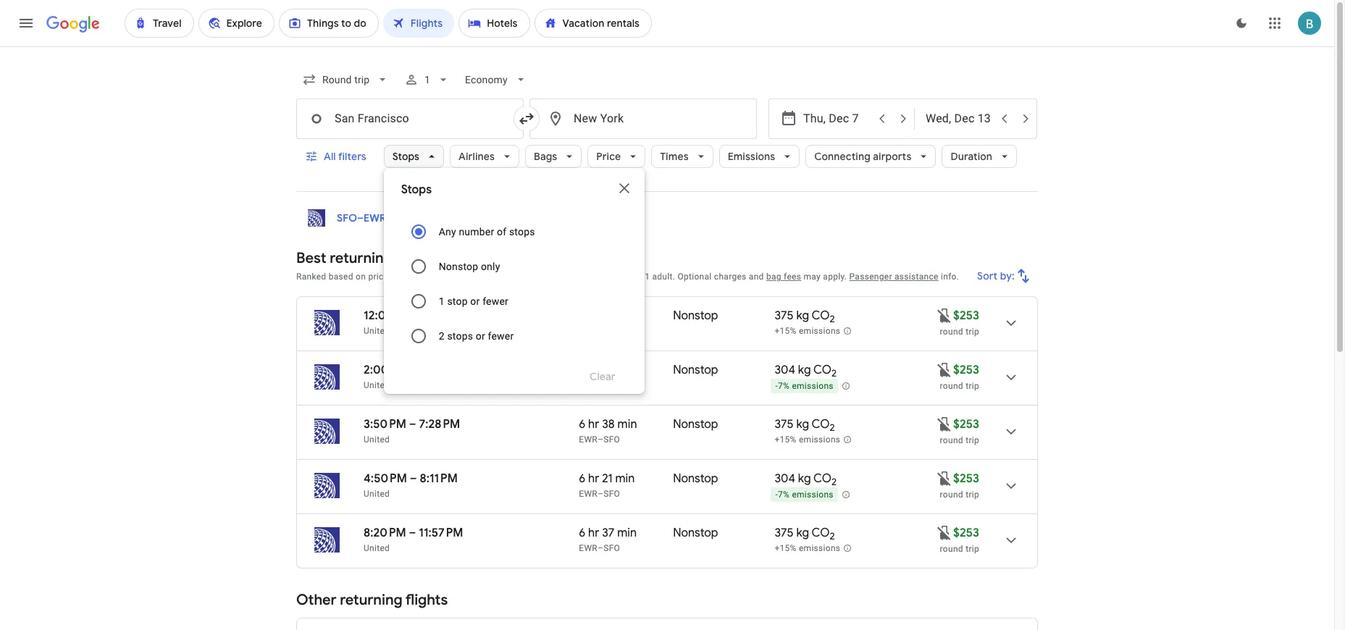 Task type: locate. For each thing, give the bounding box(es) containing it.
$253 down the sort
[[953, 309, 980, 323]]

Arrival time: 3:31 PM. text field
[[425, 309, 464, 323]]

$253
[[953, 309, 980, 323], [953, 363, 980, 377], [953, 417, 980, 432], [953, 472, 980, 486], [953, 526, 980, 540]]

united for 3:50 pm
[[364, 435, 390, 445]]

fewer
[[483, 296, 509, 307], [488, 330, 514, 342]]

returning
[[330, 249, 392, 267], [340, 591, 403, 609]]

253 us dollars text field left flight details. leaves newark liberty international airport at 2:00 pm on wednesday, december 13 and arrives at san francisco international airport at 5:17 pm on wednesday, december 13. image
[[953, 363, 980, 377]]

returning for other
[[340, 591, 403, 609]]

3 375 kg co 2 from the top
[[775, 526, 835, 543]]

375 kg co 2 for 6 hr 38 min
[[775, 417, 835, 434]]

for
[[631, 272, 643, 282]]

– left 8:11 pm
[[410, 472, 417, 486]]

any number of stops
[[439, 226, 535, 238]]

trip for 6 hr 21 min
[[966, 490, 980, 500]]

None field
[[296, 67, 396, 93], [460, 67, 534, 93], [296, 67, 396, 93], [460, 67, 534, 93]]

2 vertical spatial 375 kg co 2
[[775, 526, 835, 543]]

round trip left flight details. leaves newark liberty international airport at 3:50 pm on wednesday, december 13 and arrives at san francisco international airport at 7:28 pm on wednesday, december 13. icon in the right of the page
[[940, 435, 980, 446]]

this price for this flight doesn't include overhead bin access. if you need a carry-on bag, use the bags filter to update prices. image left flight details. leaves newark liberty international airport at 4:50 pm on wednesday, december 13 and arrives at san francisco international airport at 8:11 pm on wednesday, december 13. icon
[[936, 470, 953, 487]]

3 trip from the top
[[966, 435, 980, 446]]

1 vertical spatial 7%
[[778, 490, 790, 500]]

1 vertical spatial 375 kg co 2
[[775, 417, 835, 434]]

1 304 kg co 2 from the top
[[775, 363, 837, 380]]

304 kg co 2
[[775, 363, 837, 380], [775, 472, 837, 488]]

6 hr 38 min ewr – sfo
[[579, 417, 637, 445]]

total duration 6 hr 17 min. element
[[579, 363, 673, 380]]

253 us dollars text field for 6 hr 38 min
[[953, 417, 980, 432]]

- for 6 hr 17 min
[[776, 381, 778, 391]]

0 horizontal spatial 1
[[425, 74, 431, 85]]

prices
[[484, 272, 509, 282]]

ewr down total duration 6 hr 37 min. element
[[579, 543, 598, 554]]

0 vertical spatial 375
[[775, 309, 794, 323]]

assistance
[[895, 272, 939, 282]]

ewr for 6 hr 37 min
[[579, 543, 598, 554]]

5 trip from the top
[[966, 544, 980, 554]]

hr inside 6 hr 17 min ewr – sfo
[[588, 363, 599, 377]]

7% for 6 hr 17 min
[[778, 381, 790, 391]]

price
[[368, 272, 389, 282]]

6 inside 6 hr 17 min ewr – sfo
[[579, 363, 586, 377]]

+15% emissions
[[775, 326, 841, 336], [775, 435, 841, 445], [775, 544, 841, 554]]

1 vertical spatial or
[[476, 330, 485, 342]]

flights up convenience
[[396, 249, 438, 267]]

round trip for 6 hr 37 min
[[940, 544, 980, 554]]

1 vertical spatial 304 kg co 2
[[775, 472, 837, 488]]

stops right filters
[[392, 150, 420, 163]]

hr left 17
[[588, 363, 599, 377]]

– up best returning flights
[[357, 212, 364, 225]]

fewer down 1 stop or fewer
[[488, 330, 514, 342]]

-7% emissions
[[776, 381, 834, 391], [776, 490, 834, 500]]

united inside 12:00 pm – 3:31 pm united
[[364, 326, 390, 336]]

375
[[775, 309, 794, 323], [775, 417, 794, 432], [775, 526, 794, 540]]

ewr for 6 hr 17 min
[[579, 380, 598, 391]]

leaves newark liberty international airport at 8:20 pm on wednesday, december 13 and arrives at san francisco international airport at 11:57 pm on wednesday, december 13. element
[[364, 526, 463, 540]]

3 round from the top
[[940, 435, 964, 446]]

co for 6 hr 21 min
[[814, 472, 832, 486]]

8:20 pm
[[364, 526, 406, 540]]

or
[[470, 296, 480, 307], [476, 330, 485, 342]]

bag
[[767, 272, 782, 282]]

0 vertical spatial +15%
[[775, 326, 797, 336]]

2 vertical spatial +15% emissions
[[775, 544, 841, 554]]

sfo inside 6 hr 17 min ewr – sfo
[[604, 380, 620, 391]]

–
[[357, 212, 364, 225], [415, 309, 422, 323], [598, 380, 604, 391], [409, 417, 416, 432], [598, 435, 604, 445], [410, 472, 417, 486], [598, 489, 604, 499], [409, 526, 416, 540], [598, 543, 604, 554]]

7% for 6 hr 21 min
[[778, 490, 790, 500]]

or for stop
[[470, 296, 480, 307]]

1 vertical spatial -7% emissions
[[776, 490, 834, 500]]

304 for 6 hr 17 min
[[775, 363, 796, 377]]

1 7% from the top
[[778, 381, 790, 391]]

trip left 'flight details. leaves newark liberty international airport at 12:00 pm on wednesday, december 13 and arrives at san francisco international airport at 3:31 pm on wednesday, december 13.' image
[[966, 327, 980, 337]]

1 vertical spatial 1
[[645, 272, 650, 282]]

stops up choose
[[401, 183, 432, 197]]

based
[[329, 272, 353, 282]]

1 trip from the top
[[966, 327, 980, 337]]

min inside "6 hr 21 min ewr – sfo"
[[615, 472, 635, 486]]

12:00 pm – 3:31 pm united
[[364, 309, 464, 336]]

None search field
[[296, 62, 1038, 394]]

hr for 38
[[588, 417, 599, 432]]

6 for 6 hr 17 min
[[579, 363, 586, 377]]

0 vertical spatial returning
[[330, 249, 392, 267]]

6 inside 6 hr 37 min ewr – sfo
[[579, 526, 586, 540]]

united inside 8:20 pm – 11:57 pm united
[[364, 543, 390, 554]]

and left bag
[[749, 272, 764, 282]]

times button
[[652, 139, 713, 174]]

1 for 1
[[425, 74, 431, 85]]

min right 17
[[616, 363, 635, 377]]

4 united from the top
[[364, 489, 390, 499]]

this price for this flight doesn't include overhead bin access. if you need a carry-on bag, use the bags filter to update prices. image for 304
[[936, 361, 953, 379]]

2 $253 from the top
[[953, 363, 980, 377]]

5 round from the top
[[940, 544, 964, 554]]

flights
[[396, 249, 438, 267], [406, 591, 448, 609]]

2 inside stops option group
[[439, 330, 445, 342]]

2 vertical spatial this price for this flight doesn't include overhead bin access. if you need a carry-on bag, use the bags filter to update prices. image
[[936, 470, 953, 487]]

– down 37
[[598, 543, 604, 554]]

1 - from the top
[[776, 381, 778, 391]]

3 hr from the top
[[588, 472, 599, 486]]

min inside 6 hr 38 min ewr – sfo
[[618, 417, 637, 432]]

2 375 kg co 2 from the top
[[775, 417, 835, 434]]

2 vertical spatial 253 us dollars text field
[[953, 472, 980, 486]]

21
[[602, 472, 613, 486]]

0 vertical spatial flights
[[396, 249, 438, 267]]

1 horizontal spatial fees
[[784, 272, 802, 282]]

round trip left 'flight details. leaves newark liberty international airport at 12:00 pm on wednesday, december 13 and arrives at san francisco international airport at 3:31 pm on wednesday, december 13.' image
[[940, 327, 980, 337]]

sfo inside 6 hr 38 min ewr – sfo
[[604, 435, 620, 445]]

0 vertical spatial -
[[776, 381, 778, 391]]

-
[[776, 381, 778, 391], [776, 490, 778, 500]]

2 304 from the top
[[775, 472, 796, 486]]

1 vertical spatial stops
[[447, 330, 473, 342]]

1 vertical spatial this price for this flight doesn't include overhead bin access. if you need a carry-on bag, use the bags filter to update prices. image
[[936, 416, 953, 433]]

fees right the +
[[611, 272, 629, 282]]

1 horizontal spatial stops
[[509, 226, 535, 238]]

6 left the 38
[[579, 417, 586, 432]]

hr left the 38
[[588, 417, 599, 432]]

leaves newark liberty international airport at 12:00 pm on wednesday, december 13 and arrives at san francisco international airport at 3:31 pm on wednesday, december 13. element
[[364, 309, 464, 323]]

1 vertical spatial -
[[776, 490, 778, 500]]

0 vertical spatial 1
[[425, 74, 431, 85]]

round trip left flight details. leaves newark liberty international airport at 2:00 pm on wednesday, december 13 and arrives at san francisco international airport at 5:17 pm on wednesday, december 13. image
[[940, 381, 980, 391]]

nonstop only
[[439, 261, 500, 272]]

8:20 pm – 11:57 pm united
[[364, 526, 463, 554]]

united down 2:00 pm
[[364, 380, 390, 391]]

0 vertical spatial or
[[470, 296, 480, 307]]

6
[[579, 363, 586, 377], [579, 417, 586, 432], [579, 472, 586, 486], [579, 526, 586, 540]]

this price for this flight doesn't include overhead bin access. if you need a carry-on bag, use the bags filter to update prices. image left flight details. leaves newark liberty international airport at 3:50 pm on wednesday, december 13 and arrives at san francisco international airport at 7:28 pm on wednesday, december 13. icon in the right of the page
[[936, 416, 953, 433]]

round left flight details. leaves newark liberty international airport at 8:20 pm on wednesday, december 13 and arrives at san francisco international airport at 11:57 pm on wednesday, december 13. icon
[[940, 544, 964, 554]]

None text field
[[296, 99, 524, 139]]

connecting airports button
[[806, 139, 936, 174]]

1 vertical spatial 375
[[775, 417, 794, 432]]

2 +15% from the top
[[775, 435, 797, 445]]

3 375 from the top
[[775, 526, 794, 540]]

returning right other
[[340, 591, 403, 609]]

and right price
[[391, 272, 406, 282]]

304 for 6 hr 21 min
[[775, 472, 796, 486]]

nonstop for 6 hr 37 min
[[673, 526, 718, 540]]

apply.
[[823, 272, 847, 282]]

0 vertical spatial 253 us dollars text field
[[953, 363, 980, 377]]

0 vertical spatial this price for this flight doesn't include overhead bin access. if you need a carry-on bag, use the bags filter to update prices. image
[[936, 307, 953, 324]]

+15% for 6 hr 37 min
[[775, 544, 797, 554]]

leaves newark liberty international airport at 4:50 pm on wednesday, december 13 and arrives at san francisco international airport at 8:11 pm on wednesday, december 13. element
[[364, 472, 458, 486]]

sfo down 21
[[604, 489, 620, 499]]

2 vertical spatial 375
[[775, 526, 794, 540]]

fewer for 2 stops or fewer
[[488, 330, 514, 342]]

– inside "6 hr 21 min ewr – sfo"
[[598, 489, 604, 499]]

sfo down 37
[[604, 543, 620, 554]]

trip
[[966, 327, 980, 337], [966, 381, 980, 391], [966, 435, 980, 446], [966, 490, 980, 500], [966, 544, 980, 554]]

round
[[940, 327, 964, 337], [940, 381, 964, 391], [940, 435, 964, 446], [940, 490, 964, 500], [940, 544, 964, 554]]

2 for 6 hr 38 min
[[830, 422, 835, 434]]

this price for this flight doesn't include overhead bin access. if you need a carry-on bag, use the bags filter to update prices. image
[[936, 307, 953, 324], [936, 416, 953, 433], [936, 470, 953, 487]]

375 for 6 hr 37 min
[[775, 526, 794, 540]]

ewr for 6 hr 38 min
[[579, 435, 598, 445]]

1 united from the top
[[364, 326, 390, 336]]

united inside 3:50 pm – 7:28 pm united
[[364, 435, 390, 445]]

1 round from the top
[[940, 327, 964, 337]]

4 round from the top
[[940, 490, 964, 500]]

change appearance image
[[1224, 6, 1259, 41]]

min for 6 hr 17 min
[[616, 363, 635, 377]]

nonstop flight. element for 6 hr 37 min
[[673, 526, 718, 543]]

ewr inside 6 hr 37 min ewr – sfo
[[579, 543, 598, 554]]

1 304 from the top
[[775, 363, 796, 377]]

3 round trip from the top
[[940, 435, 980, 446]]

hr left 37
[[588, 526, 599, 540]]

– inside 6 hr 17 min ewr – sfo
[[598, 380, 604, 391]]

1 hr from the top
[[588, 363, 599, 377]]

1
[[425, 74, 431, 85], [645, 272, 650, 282], [439, 296, 445, 307]]

4:50 pm
[[364, 472, 407, 486]]

253 us dollars text field left flight details. leaves newark liberty international airport at 4:50 pm on wednesday, december 13 and arrives at san francisco international airport at 8:11 pm on wednesday, december 13. icon
[[953, 472, 980, 486]]

hr left 21
[[588, 472, 599, 486]]

emissions for 11:57 pm
[[799, 544, 841, 554]]

2 vertical spatial 1
[[439, 296, 445, 307]]

round trip
[[940, 327, 980, 337], [940, 381, 980, 391], [940, 435, 980, 446], [940, 490, 980, 500], [940, 544, 980, 554]]

total duration 6 hr 37 min. element
[[579, 526, 673, 543]]

2 round trip from the top
[[940, 381, 980, 391]]

3 this price for this flight doesn't include overhead bin access. if you need a carry-on bag, use the bags filter to update prices. image from the top
[[936, 470, 953, 487]]

0 vertical spatial fewer
[[483, 296, 509, 307]]

hr
[[588, 363, 599, 377], [588, 417, 599, 432], [588, 472, 599, 486], [588, 526, 599, 540]]

4 trip from the top
[[966, 490, 980, 500]]

united down the 4:50 pm 'text box'
[[364, 489, 390, 499]]

1 vertical spatial fewer
[[488, 330, 514, 342]]

2
[[830, 313, 835, 325], [439, 330, 445, 342], [832, 367, 837, 380], [830, 422, 835, 434], [832, 476, 837, 488], [830, 530, 835, 543]]

hr inside "6 hr 21 min ewr – sfo"
[[588, 472, 599, 486]]

2 nonstop flight. element from the top
[[673, 363, 718, 380]]

stops down 3:31 pm text field
[[447, 330, 473, 342]]

kg for 6 hr 37 min
[[797, 526, 809, 540]]

stop
[[447, 296, 468, 307]]

min right 37
[[617, 526, 637, 540]]

4 6 from the top
[[579, 526, 586, 540]]

2 trip from the top
[[966, 381, 980, 391]]

min inside 6 hr 37 min ewr – sfo
[[617, 526, 637, 540]]

fewer down prices
[[483, 296, 509, 307]]

1 this price for this flight doesn't include overhead bin access. if you need a carry-on bag, use the bags filter to update prices. image from the top
[[936, 361, 953, 379]]

or right "stop"
[[470, 296, 480, 307]]

round for 6 hr 38 min
[[940, 435, 964, 446]]

$253 left flight details. leaves newark liberty international airport at 3:50 pm on wednesday, december 13 and arrives at san francisco international airport at 7:28 pm on wednesday, december 13. icon in the right of the page
[[953, 417, 980, 432]]

hr for 37
[[588, 526, 599, 540]]

stops down san
[[509, 226, 535, 238]]

Departure time: 3:50 PM. text field
[[364, 417, 406, 432]]

253 US dollars text field
[[953, 363, 980, 377], [953, 526, 980, 540]]

round trip for 6 hr 21 min
[[940, 490, 980, 500]]

this price for this flight doesn't include overhead bin access. if you need a carry-on bag, use the bags filter to update prices. image down assistance
[[936, 307, 953, 324]]

0 vertical spatial -7% emissions
[[776, 381, 834, 391]]

1 6 from the top
[[579, 363, 586, 377]]

hr for 21
[[588, 472, 599, 486]]

1 vertical spatial flights
[[406, 591, 448, 609]]

253 us dollars text field for 6 hr 21 min
[[953, 472, 980, 486]]

0 horizontal spatial and
[[391, 272, 406, 282]]

round left flight details. leaves newark liberty international airport at 4:50 pm on wednesday, december 13 and arrives at san francisco international airport at 8:11 pm on wednesday, december 13. icon
[[940, 490, 964, 500]]

this price for this flight doesn't include overhead bin access. if you need a carry-on bag, use the bags filter to update prices. image for 375
[[936, 524, 953, 542]]

0 vertical spatial 304 kg co 2
[[775, 363, 837, 380]]

2 stops or fewer
[[439, 330, 514, 342]]

Arrival time: 8:11 PM. text field
[[420, 472, 458, 486]]

6 left 21
[[579, 472, 586, 486]]

sfo for 6 hr 38 min
[[604, 435, 620, 445]]

+
[[604, 272, 609, 282]]

3 united from the top
[[364, 435, 390, 445]]

1 this price for this flight doesn't include overhead bin access. if you need a carry-on bag, use the bags filter to update prices. image from the top
[[936, 307, 953, 324]]

round trip for 6 hr 38 min
[[940, 435, 980, 446]]

3 6 from the top
[[579, 472, 586, 486]]

main content
[[296, 204, 1038, 630]]

sfo inside 6 hr 37 min ewr – sfo
[[604, 543, 620, 554]]

flights down 8:20 pm – 11:57 pm united
[[406, 591, 448, 609]]

this price for this flight doesn't include overhead bin access. if you need a carry-on bag, use the bags filter to update prices. image left flight details. leaves newark liberty international airport at 8:20 pm on wednesday, december 13 and arrives at san francisco international airport at 11:57 pm on wednesday, december 13. icon
[[936, 524, 953, 542]]

0 vertical spatial +15% emissions
[[775, 326, 841, 336]]

round trip for 6 hr 17 min
[[940, 381, 980, 391]]

2 for 6 hr 17 min
[[832, 367, 837, 380]]

Arrival time: 11:57 PM. text field
[[419, 526, 463, 540]]

trip left flight details. leaves newark liberty international airport at 3:50 pm on wednesday, december 13 and arrives at san francisco international airport at 7:28 pm on wednesday, december 13. icon in the right of the page
[[966, 435, 980, 446]]

+15% emissions for 6 hr 38 min
[[775, 435, 841, 445]]

1 inside popup button
[[425, 74, 431, 85]]

0 vertical spatial 253 us dollars text field
[[953, 309, 980, 323]]

united down departure time: 3:50 pm. "text box"
[[364, 435, 390, 445]]

7%
[[778, 381, 790, 391], [778, 490, 790, 500]]

6 left 17
[[579, 363, 586, 377]]

kg
[[797, 309, 809, 323], [798, 363, 811, 377], [797, 417, 809, 432], [798, 472, 811, 486], [797, 526, 809, 540]]

1 vertical spatial 304
[[775, 472, 796, 486]]

sfo
[[337, 212, 357, 225], [604, 380, 620, 391], [604, 435, 620, 445], [604, 489, 620, 499], [604, 543, 620, 554]]

nonstop flight. element for 6 hr 38 min
[[673, 417, 718, 434]]

fees right bag
[[784, 272, 802, 282]]

253 us dollars text field down the sort
[[953, 309, 980, 323]]

None text field
[[530, 99, 757, 139]]

0 horizontal spatial stops
[[447, 330, 473, 342]]

1 vertical spatial 253 us dollars text field
[[953, 526, 980, 540]]

$253 left flight details. leaves newark liberty international airport at 2:00 pm on wednesday, december 13 and arrives at san francisco international airport at 5:17 pm on wednesday, december 13. image
[[953, 363, 980, 377]]

5 nonstop flight. element from the top
[[673, 526, 718, 543]]

best
[[296, 249, 327, 267]]

4 round trip from the top
[[940, 490, 980, 500]]

– down 21
[[598, 489, 604, 499]]

2 this price for this flight doesn't include overhead bin access. if you need a carry-on bag, use the bags filter to update prices. image from the top
[[936, 416, 953, 433]]

6 inside "6 hr 21 min ewr – sfo"
[[579, 472, 586, 486]]

fees
[[611, 272, 629, 282], [784, 272, 802, 282]]

convenience
[[408, 272, 459, 282]]

253 us dollars text field left flight details. leaves newark liberty international airport at 8:20 pm on wednesday, december 13 and arrives at san francisco international airport at 11:57 pm on wednesday, december 13. icon
[[953, 526, 980, 540]]

5 round trip from the top
[[940, 544, 980, 554]]

2 fees from the left
[[784, 272, 802, 282]]

returning up on at the left top
[[330, 249, 392, 267]]

1 inside stops option group
[[439, 296, 445, 307]]

2 253 us dollars text field from the top
[[953, 417, 980, 432]]

2 304 kg co 2 from the top
[[775, 472, 837, 488]]

253 us dollars text field left flight details. leaves newark liberty international airport at 3:50 pm on wednesday, december 13 and arrives at san francisco international airport at 7:28 pm on wednesday, december 13. icon in the right of the page
[[953, 417, 980, 432]]

this price for this flight doesn't include overhead bin access. if you need a carry-on bag, use the bags filter to update prices. image left flight details. leaves newark liberty international airport at 2:00 pm on wednesday, december 13 and arrives at san francisco international airport at 5:17 pm on wednesday, december 13. image
[[936, 361, 953, 379]]

1 253 us dollars text field from the top
[[953, 363, 980, 377]]

4 nonstop flight. element from the top
[[673, 472, 718, 488]]

1 horizontal spatial and
[[749, 272, 764, 282]]

flight details. leaves newark liberty international airport at 12:00 pm on wednesday, december 13 and arrives at san francisco international airport at 3:31 pm on wednesday, december 13. image
[[994, 306, 1029, 341]]

0 vertical spatial this price for this flight doesn't include overhead bin access. if you need a carry-on bag, use the bags filter to update prices. image
[[936, 361, 953, 379]]

2 united from the top
[[364, 380, 390, 391]]

2 for 6 hr 37 min
[[830, 530, 835, 543]]

trip left flight details. leaves newark liberty international airport at 2:00 pm on wednesday, december 13 and arrives at san francisco international airport at 5:17 pm on wednesday, december 13. image
[[966, 381, 980, 391]]

2 +15% emissions from the top
[[775, 435, 841, 445]]

– inside 6 hr 37 min ewr – sfo
[[598, 543, 604, 554]]

any
[[439, 226, 456, 238]]

co for 6 hr 37 min
[[812, 526, 830, 540]]

2 7% from the top
[[778, 490, 790, 500]]

0 vertical spatial 7%
[[778, 381, 790, 391]]

stops
[[392, 150, 420, 163], [401, 183, 432, 197]]

– left 7:28 pm
[[409, 417, 416, 432]]

$253 for 6 hr 38 min
[[953, 417, 980, 432]]

0 horizontal spatial fees
[[611, 272, 629, 282]]

375 kg co 2
[[775, 309, 835, 325], [775, 417, 835, 434], [775, 526, 835, 543]]

– down 17
[[598, 380, 604, 391]]

5 united from the top
[[364, 543, 390, 554]]

0 vertical spatial 304
[[775, 363, 796, 377]]

nonstop inside stops option group
[[439, 261, 478, 272]]

round for 6 hr 17 min
[[940, 381, 964, 391]]

0 vertical spatial 375 kg co 2
[[775, 309, 835, 325]]

11:57 pm
[[419, 526, 463, 540]]

required
[[543, 272, 577, 282]]

253 US dollars text field
[[953, 309, 980, 323], [953, 417, 980, 432], [953, 472, 980, 486]]

1 horizontal spatial 1
[[439, 296, 445, 307]]

$253 for 6 hr 21 min
[[953, 472, 980, 486]]

round trip left flight details. leaves newark liberty international airport at 8:20 pm on wednesday, december 13 and arrives at san francisco international airport at 11:57 pm on wednesday, december 13. icon
[[940, 544, 980, 554]]

$253 left flight details. leaves newark liberty international airport at 4:50 pm on wednesday, december 13 and arrives at san francisco international airport at 8:11 pm on wednesday, december 13. icon
[[953, 472, 980, 486]]

emissions
[[728, 150, 775, 163]]

– down the 38
[[598, 435, 604, 445]]

swap origin and destination. image
[[518, 110, 535, 128]]

ewr
[[364, 212, 386, 225], [579, 380, 598, 391], [579, 435, 598, 445], [579, 489, 598, 499], [579, 543, 598, 554]]

3 +15% from the top
[[775, 544, 797, 554]]

to
[[488, 212, 498, 225]]

flight details. leaves newark liberty international airport at 8:20 pm on wednesday, december 13 and arrives at san francisco international airport at 11:57 pm on wednesday, december 13. image
[[994, 523, 1029, 558]]

none search field containing stops
[[296, 62, 1038, 394]]

2 253 us dollars text field from the top
[[953, 526, 980, 540]]

1 vertical spatial +15% emissions
[[775, 435, 841, 445]]

round left 'flight details. leaves newark liberty international airport at 12:00 pm on wednesday, december 13 and arrives at san francisco international airport at 3:31 pm on wednesday, december 13.' image
[[940, 327, 964, 337]]

sfo inside "6 hr 21 min ewr – sfo"
[[604, 489, 620, 499]]

round trip left flight details. leaves newark liberty international airport at 4:50 pm on wednesday, december 13 and arrives at san francisco international airport at 8:11 pm on wednesday, december 13. icon
[[940, 490, 980, 500]]

1 vertical spatial this price for this flight doesn't include overhead bin access. if you need a carry-on bag, use the bags filter to update prices. image
[[936, 524, 953, 542]]

3 253 us dollars text field from the top
[[953, 472, 980, 486]]

round left flight details. leaves newark liberty international airport at 2:00 pm on wednesday, december 13 and arrives at san francisco international airport at 5:17 pm on wednesday, december 13. image
[[940, 381, 964, 391]]

min right 21
[[615, 472, 635, 486]]

– inside 6 hr 38 min ewr – sfo
[[598, 435, 604, 445]]

nonstop
[[439, 261, 478, 272], [673, 309, 718, 323], [673, 363, 718, 377], [673, 417, 718, 432], [673, 472, 718, 486], [673, 526, 718, 540]]

2 hr from the top
[[588, 417, 599, 432]]

min inside 6 hr 17 min ewr – sfo
[[616, 363, 635, 377]]

– left 3:31 pm text field
[[415, 309, 422, 323]]

4 $253 from the top
[[953, 472, 980, 486]]

sfo down 17
[[604, 380, 620, 391]]

stops inside popup button
[[392, 150, 420, 163]]

Departure time: 4:50 PM. text field
[[364, 472, 407, 486]]

min
[[616, 363, 635, 377], [618, 417, 637, 432], [615, 472, 635, 486], [617, 526, 637, 540]]

6 left 37
[[579, 526, 586, 540]]

2 -7% emissions from the top
[[776, 490, 834, 500]]

united down 12:00 pm text field
[[364, 326, 390, 336]]

4 hr from the top
[[588, 526, 599, 540]]

– right 8:20 pm at left
[[409, 526, 416, 540]]

2:00 pm
[[364, 363, 407, 377]]

round left flight details. leaves newark liberty international airport at 3:50 pm on wednesday, december 13 and arrives at san francisco international airport at 7:28 pm on wednesday, december 13. icon in the right of the page
[[940, 435, 964, 446]]

sfo down the 38
[[604, 435, 620, 445]]

ewr down total duration 6 hr 38 min. element
[[579, 435, 598, 445]]

2 6 from the top
[[579, 417, 586, 432]]

– inside 12:00 pm – 3:31 pm united
[[415, 309, 422, 323]]

ewr for 6 hr 21 min
[[579, 489, 598, 499]]

co
[[812, 309, 830, 323], [814, 363, 832, 377], [812, 417, 830, 432], [814, 472, 832, 486], [812, 526, 830, 540]]

3 nonstop flight. element from the top
[[673, 417, 718, 434]]

5 $253 from the top
[[953, 526, 980, 540]]

2 375 from the top
[[775, 417, 794, 432]]

1 vertical spatial 253 us dollars text field
[[953, 417, 980, 432]]

filters
[[338, 150, 366, 163]]

united
[[364, 326, 390, 336], [364, 380, 390, 391], [364, 435, 390, 445], [364, 489, 390, 499], [364, 543, 390, 554]]

ewr down total duration 6 hr 21 min. element
[[579, 489, 598, 499]]

2 horizontal spatial 1
[[645, 272, 650, 282]]

nonstop flight. element
[[673, 309, 718, 325], [673, 363, 718, 380], [673, 417, 718, 434], [673, 472, 718, 488], [673, 526, 718, 543]]

375 for 6 hr 38 min
[[775, 417, 794, 432]]

min right the 38
[[618, 417, 637, 432]]

choose return to san francisco
[[415, 212, 568, 225]]

2 - from the top
[[776, 490, 778, 500]]

trip left flight details. leaves newark liberty international airport at 8:20 pm on wednesday, december 13 and arrives at san francisco international airport at 11:57 pm on wednesday, december 13. icon
[[966, 544, 980, 554]]

2 vertical spatial +15%
[[775, 544, 797, 554]]

1 -7% emissions from the top
[[776, 381, 834, 391]]

main content containing best returning flights
[[296, 204, 1038, 630]]

hr inside 6 hr 38 min ewr – sfo
[[588, 417, 599, 432]]

3 +15% emissions from the top
[[775, 544, 841, 554]]

0 vertical spatial stops
[[392, 150, 420, 163]]

flights for other returning flights
[[406, 591, 448, 609]]

flight details. leaves newark liberty international airport at 2:00 pm on wednesday, december 13 and arrives at san francisco international airport at 5:17 pm on wednesday, december 13. image
[[994, 360, 1029, 395]]

hr inside 6 hr 37 min ewr – sfo
[[588, 526, 599, 540]]

ewr down total duration 6 hr 17 min. element
[[579, 380, 598, 391]]

ewr inside 6 hr 38 min ewr – sfo
[[579, 435, 598, 445]]

this price for this flight doesn't include overhead bin access. if you need a carry-on bag, use the bags filter to update prices. image
[[936, 361, 953, 379], [936, 524, 953, 542]]

3 $253 from the top
[[953, 417, 980, 432]]

flight details. leaves newark liberty international airport at 3:50 pm on wednesday, december 13 and arrives at san francisco international airport at 7:28 pm on wednesday, december 13. image
[[994, 414, 1029, 449]]

$253 left flight details. leaves newark liberty international airport at 8:20 pm on wednesday, december 13 and arrives at san francisco international airport at 11:57 pm on wednesday, december 13. icon
[[953, 526, 980, 540]]

ewr inside "6 hr 21 min ewr – sfo"
[[579, 489, 598, 499]]

7:28 pm
[[419, 417, 460, 432]]

+15%
[[775, 326, 797, 336], [775, 435, 797, 445], [775, 544, 797, 554]]

6 inside 6 hr 38 min ewr – sfo
[[579, 417, 586, 432]]

-7% emissions for 6 hr 21 min
[[776, 490, 834, 500]]

2 this price for this flight doesn't include overhead bin access. if you need a carry-on bag, use the bags filter to update prices. image from the top
[[936, 524, 953, 542]]

2 round from the top
[[940, 381, 964, 391]]

1 vertical spatial returning
[[340, 591, 403, 609]]

ewr inside 6 hr 17 min ewr – sfo
[[579, 380, 598, 391]]

united down the 8:20 pm text field
[[364, 543, 390, 554]]

round for 6 hr 21 min
[[940, 490, 964, 500]]

united inside 4:50 pm – 8:11 pm united
[[364, 489, 390, 499]]

trip left flight details. leaves newark liberty international airport at 4:50 pm on wednesday, december 13 and arrives at san francisco international airport at 8:11 pm on wednesday, december 13. icon
[[966, 490, 980, 500]]

1 vertical spatial +15%
[[775, 435, 797, 445]]

1 vertical spatial stops
[[401, 183, 432, 197]]

loading results progress bar
[[0, 46, 1335, 49]]

or down 1 stop or fewer
[[476, 330, 485, 342]]



Task type: describe. For each thing, give the bounding box(es) containing it.
min for 6 hr 21 min
[[615, 472, 635, 486]]

12:00 pm
[[364, 309, 412, 323]]

Return text field
[[926, 99, 993, 138]]

fewer for 1 stop or fewer
[[483, 296, 509, 307]]

nonstop for 6 hr 17 min
[[673, 363, 718, 377]]

charges
[[714, 272, 747, 282]]

1 and from the left
[[391, 272, 406, 282]]

passenger
[[850, 272, 892, 282]]

bags
[[534, 150, 557, 163]]

sort
[[978, 270, 998, 283]]

1 +15% emissions from the top
[[775, 326, 841, 336]]

airlines button
[[450, 139, 520, 174]]

4:50 pm – 8:11 pm united
[[364, 472, 458, 499]]

this price for this flight doesn't include overhead bin access. if you need a carry-on bag, use the bags filter to update prices. image for 6 hr 21 min
[[936, 470, 953, 487]]

6 for 6 hr 38 min
[[579, 417, 586, 432]]

ranked
[[296, 272, 326, 282]]

include
[[512, 272, 541, 282]]

round for 6 hr 37 min
[[940, 544, 964, 554]]

- for 6 hr 21 min
[[776, 490, 778, 500]]

375 kg co 2 for 6 hr 37 min
[[775, 526, 835, 543]]

main menu image
[[17, 14, 35, 32]]

3:50 pm
[[364, 417, 406, 432]]

connecting airports
[[814, 150, 912, 163]]

nonstop flight. element for 6 hr 17 min
[[673, 363, 718, 380]]

6 hr 17 min ewr – sfo
[[579, 363, 635, 391]]

connecting
[[814, 150, 871, 163]]

flight details. leaves newark liberty international airport at 4:50 pm on wednesday, december 13 and arrives at san francisco international airport at 8:11 pm on wednesday, december 13. image
[[994, 469, 1029, 504]]

1 stop or fewer
[[439, 296, 509, 307]]

nonstop for 6 hr 38 min
[[673, 417, 718, 432]]

Arrival time: 7:28 PM. text field
[[419, 417, 460, 432]]

kg for 6 hr 38 min
[[797, 417, 809, 432]]

kg for 6 hr 17 min
[[798, 363, 811, 377]]

returning for best
[[330, 249, 392, 267]]

6 hr 37 min ewr – sfo
[[579, 526, 637, 554]]

other returning flights
[[296, 591, 448, 609]]

bag fees button
[[767, 272, 802, 282]]

Departure time: 2:00 PM. text field
[[364, 363, 407, 377]]

emissions for 7:28 pm
[[799, 435, 841, 445]]

1 button
[[399, 62, 457, 97]]

all
[[324, 150, 336, 163]]

sfo for 6 hr 17 min
[[604, 380, 620, 391]]

by:
[[1000, 270, 1015, 283]]

1 +15% from the top
[[775, 326, 797, 336]]

min for 6 hr 37 min
[[617, 526, 637, 540]]

– inside 4:50 pm – 8:11 pm united
[[410, 472, 417, 486]]

number
[[459, 226, 494, 238]]

– inside 8:20 pm – 11:57 pm united
[[409, 526, 416, 540]]

times
[[660, 150, 689, 163]]

2:00 pm united
[[364, 363, 407, 391]]

– inside 3:50 pm – 7:28 pm united
[[409, 417, 416, 432]]

on
[[356, 272, 366, 282]]

1 253 us dollars text field from the top
[[953, 309, 980, 323]]

this price for this flight doesn't include overhead bin access. if you need a carry-on bag, use the bags filter to update prices. image for 6 hr 38 min
[[936, 416, 953, 433]]

1 fees from the left
[[611, 272, 629, 282]]

trip for 6 hr 37 min
[[966, 544, 980, 554]]

francisco
[[521, 212, 568, 225]]

6 for 6 hr 21 min
[[579, 472, 586, 486]]

bags button
[[525, 139, 582, 174]]

united for 4:50 pm
[[364, 489, 390, 499]]

kg for 6 hr 21 min
[[798, 472, 811, 486]]

co for 6 hr 38 min
[[812, 417, 830, 432]]

price
[[597, 150, 621, 163]]

1 375 kg co 2 from the top
[[775, 309, 835, 325]]

-7% emissions for 6 hr 17 min
[[776, 381, 834, 391]]

1 375 from the top
[[775, 309, 794, 323]]

ewr up best returning flights
[[364, 212, 386, 225]]

passenger assistance button
[[850, 272, 939, 282]]

37
[[602, 526, 615, 540]]

0 vertical spatial stops
[[509, 226, 535, 238]]

total duration 6 hr 38 min. element
[[579, 417, 673, 434]]

hr for 17
[[588, 363, 599, 377]]

nonstop flight. element for 6 hr 21 min
[[673, 472, 718, 488]]

price button
[[588, 139, 646, 174]]

sfo – ewr
[[337, 212, 386, 225]]

only
[[481, 261, 500, 272]]

leaves newark liberty international airport at 3:50 pm on wednesday, december 13 and arrives at san francisco international airport at 7:28 pm on wednesday, december 13. element
[[364, 417, 460, 432]]

sfo for 6 hr 37 min
[[604, 543, 620, 554]]

8:11 pm
[[420, 472, 458, 486]]

prices include required taxes + fees for 1 adult. optional charges and bag fees may apply. passenger assistance
[[484, 272, 939, 282]]

choose
[[415, 212, 452, 225]]

airports
[[873, 150, 912, 163]]

emissions for 3:31 pm
[[799, 326, 841, 336]]

duration button
[[942, 139, 1017, 174]]

total duration 6 hr 31 min. element
[[579, 309, 673, 325]]

duration
[[951, 150, 993, 163]]

san
[[500, 212, 518, 225]]

1 inside main content
[[645, 272, 650, 282]]

flights for best returning flights
[[396, 249, 438, 267]]

min for 6 hr 38 min
[[618, 417, 637, 432]]

stops option group
[[401, 214, 627, 354]]

2 for 6 hr 21 min
[[832, 476, 837, 488]]

sfo up best returning flights
[[337, 212, 357, 225]]

+15% for 6 hr 38 min
[[775, 435, 797, 445]]

trip for 6 hr 17 min
[[966, 381, 980, 391]]

+15% emissions for 6 hr 37 min
[[775, 544, 841, 554]]

253 us dollars text field for 304
[[953, 363, 980, 377]]

all filters button
[[296, 139, 378, 174]]

1 nonstop flight. element from the top
[[673, 309, 718, 325]]

sort by: button
[[972, 259, 1038, 293]]

united for 8:20 pm
[[364, 543, 390, 554]]

6 for 6 hr 37 min
[[579, 526, 586, 540]]

nonstop for 6 hr 21 min
[[673, 472, 718, 486]]

Departure text field
[[803, 99, 870, 138]]

united inside 2:00 pm united
[[364, 380, 390, 391]]

$253 for 6 hr 17 min
[[953, 363, 980, 377]]

38
[[602, 417, 615, 432]]

stops button
[[384, 139, 444, 174]]

1 round trip from the top
[[940, 327, 980, 337]]

return
[[455, 212, 485, 225]]

304 kg co 2 for 6 hr 17 min
[[775, 363, 837, 380]]

Departure time: 8:20 PM. text field
[[364, 526, 406, 540]]

Departure time: 12:00 PM. text field
[[364, 309, 412, 323]]

other
[[296, 591, 337, 609]]

3:31 pm
[[425, 309, 464, 323]]

sfo for 6 hr 21 min
[[604, 489, 620, 499]]

of
[[497, 226, 507, 238]]

trip for 6 hr 38 min
[[966, 435, 980, 446]]

adult.
[[652, 272, 675, 282]]

optional
[[678, 272, 712, 282]]

sort by:
[[978, 270, 1015, 283]]

or for stops
[[476, 330, 485, 342]]

taxes
[[579, 272, 601, 282]]

best returning flights
[[296, 249, 438, 267]]

6 hr 21 min ewr – sfo
[[579, 472, 635, 499]]

$253 for 6 hr 37 min
[[953, 526, 980, 540]]

close dialog image
[[616, 180, 633, 197]]

3:50 pm – 7:28 pm united
[[364, 417, 460, 445]]

1 $253 from the top
[[953, 309, 980, 323]]

all filters
[[324, 150, 366, 163]]

emissions button
[[719, 139, 800, 174]]

may
[[804, 272, 821, 282]]

ranked based on price and convenience
[[296, 272, 459, 282]]

253 us dollars text field for 375
[[953, 526, 980, 540]]

17
[[602, 363, 613, 377]]

304 kg co 2 for 6 hr 21 min
[[775, 472, 837, 488]]

2 and from the left
[[749, 272, 764, 282]]

total duration 6 hr 21 min. element
[[579, 472, 673, 488]]

airlines
[[459, 150, 495, 163]]

united for 12:00 pm
[[364, 326, 390, 336]]

co for 6 hr 17 min
[[814, 363, 832, 377]]

1 for 1 stop or fewer
[[439, 296, 445, 307]]



Task type: vqa. For each thing, say whether or not it's contained in the screenshot.
SEND PRODUCT FEEDBACK "Button"
no



